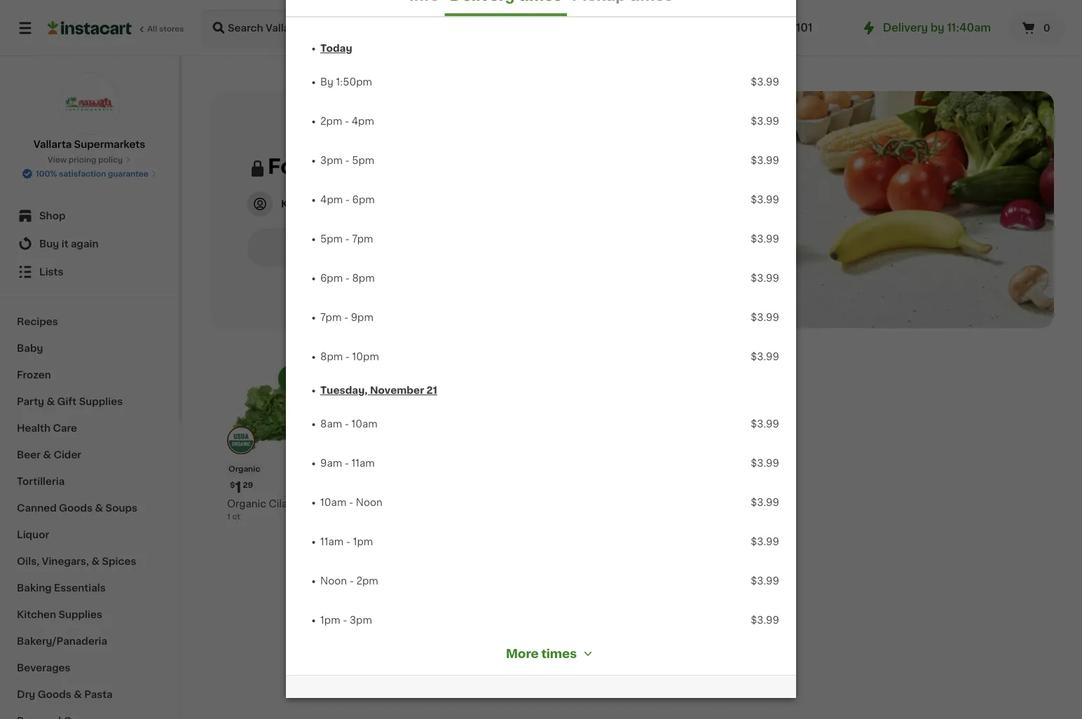 Task type: vqa. For each thing, say whether or not it's contained in the screenshot.
&
yes



Task type: describe. For each thing, give the bounding box(es) containing it.

[[583, 649, 594, 660]]

- for 7pm
[[345, 234, 350, 244]]

$3.99 for 2pm
[[751, 577, 780, 586]]

buy
[[39, 239, 59, 249]]

times
[[542, 648, 577, 660]]

organic for organic cilantro 1 ct
[[227, 499, 266, 509]]

oils,
[[17, 557, 39, 567]]

$3.99 for 10am
[[751, 419, 780, 429]]

3 tab from the left
[[567, 0, 678, 16]]

0 vertical spatial 11am
[[352, 459, 375, 468]]

delivery by 11:40am
[[884, 23, 992, 33]]

11am - 1pm
[[321, 537, 373, 547]]

1 vertical spatial 8pm
[[321, 352, 343, 362]]

9pm
[[351, 313, 374, 323]]

kitchen supplies
[[17, 610, 102, 620]]

oils, vinegars, & spices
[[17, 557, 136, 567]]

$ 1 29
[[230, 481, 253, 495]]

92101
[[783, 23, 813, 33]]

bakery/panaderia
[[17, 637, 107, 647]]

10am - noon
[[321, 498, 383, 508]]

all
[[147, 25, 157, 33]]

recipes link
[[8, 309, 170, 335]]

buy it again
[[39, 239, 99, 249]]

vallarta supermarkets logo image
[[59, 73, 120, 135]]

dry
[[17, 690, 35, 700]]

canned goods & soups link
[[8, 495, 170, 522]]

baby
[[17, 344, 43, 353]]

21
[[427, 386, 438, 396]]

delivery by 11:40am link
[[861, 20, 992, 36]]

0 vertical spatial 2pm
[[321, 116, 342, 126]]

november
[[370, 386, 424, 396]]

& for dry goods & pasta
[[74, 690, 82, 700]]

11:40am
[[948, 23, 992, 33]]

& for oils, vinegars, & spices
[[91, 557, 100, 567]]

kendall parks
[[281, 199, 350, 209]]

baby link
[[8, 335, 170, 362]]

cider
[[54, 450, 81, 460]]

0 vertical spatial 7pm
[[352, 234, 373, 244]]

100%
[[36, 170, 57, 178]]

health care
[[17, 424, 77, 433]]

health
[[17, 424, 50, 433]]

1 vertical spatial 6pm
[[321, 274, 343, 283]]

$3.99 for 11am
[[751, 459, 780, 468]]

9am - 11am
[[321, 459, 375, 468]]

noon - 2pm
[[321, 577, 379, 586]]

3pm - 5pm
[[321, 156, 375, 166]]

0 vertical spatial 1
[[235, 481, 242, 495]]

- for 3pm
[[343, 616, 347, 626]]

baking
[[17, 584, 52, 593]]

kendall
[[281, 199, 319, 209]]

1pm - 3pm
[[321, 616, 372, 626]]

0 horizontal spatial noon
[[321, 577, 347, 586]]

party & gift supplies
[[17, 397, 123, 407]]

gluten-
[[370, 465, 400, 473]]

oils, vinegars, & spices link
[[8, 548, 170, 575]]

spices
[[102, 557, 136, 567]]

all stores link
[[48, 8, 185, 48]]

0 vertical spatial 10am
[[352, 419, 378, 429]]

0
[[1044, 23, 1051, 33]]

it
[[62, 239, 68, 249]]

0 vertical spatial 1pm
[[353, 537, 373, 547]]

1 vertical spatial 1pm
[[321, 616, 341, 626]]

100% satisfaction guarantee button
[[22, 166, 157, 180]]

product group containing 1
[[222, 362, 338, 547]]

$3.99 for 6pm
[[751, 195, 780, 205]]

lists link
[[8, 258, 170, 286]]

0 vertical spatial 5pm
[[352, 156, 375, 166]]

100% satisfaction guarantee
[[36, 170, 149, 178]]

service type group
[[619, 14, 743, 42]]

vallarta supermarkets link
[[33, 73, 145, 151]]

kitchen
[[17, 610, 56, 620]]

dry goods & pasta link
[[8, 682, 170, 708]]

organic cilantro 1 ct
[[227, 499, 308, 520]]

liquor
[[17, 530, 49, 540]]

parks
[[322, 199, 350, 209]]

food
[[268, 157, 322, 177]]

gluten-free
[[370, 465, 418, 473]]

by 1:50pm
[[321, 77, 372, 87]]

instacart logo image
[[48, 20, 132, 36]]

1:50pm
[[336, 77, 372, 87]]

view pricing policy link
[[48, 154, 131, 166]]

1 vertical spatial 10am
[[321, 498, 347, 508]]

supplies inside party & gift supplies link
[[79, 397, 123, 407]]

8pm - 10pm
[[321, 352, 379, 362]]

guarantee
[[108, 170, 149, 178]]

rice
[[424, 499, 446, 509]]

beverages
[[17, 663, 71, 673]]

8am - 10am
[[321, 419, 378, 429]]

& left gift at the bottom left of page
[[47, 397, 55, 407]]

- for 9pm
[[344, 313, 349, 323]]

1 horizontal spatial 3pm
[[350, 616, 372, 626]]

vallarta
[[33, 140, 72, 149]]



Task type: locate. For each thing, give the bounding box(es) containing it.
view pricing policy
[[48, 156, 123, 164]]

buy it again link
[[8, 230, 170, 258]]

1pm down noon - 2pm
[[321, 616, 341, 626]]

6pm - 8pm
[[321, 274, 375, 283]]

- right 9am
[[345, 459, 349, 468]]

recipes
[[17, 317, 58, 327]]

7 $3.99 from the top
[[751, 313, 780, 323]]

2pm down by
[[321, 116, 342, 126]]

satisfaction
[[59, 170, 106, 178]]

- up 7pm - 9pm
[[346, 274, 350, 283]]

kitchen supplies link
[[8, 602, 170, 628]]

1 vertical spatial 4pm
[[321, 195, 343, 205]]

- for 2pm
[[350, 577, 354, 586]]

4 $3.99 from the top
[[751, 195, 780, 205]]

party & gift supplies link
[[8, 389, 170, 415]]

92101 button
[[760, 8, 844, 48]]

0 button
[[1009, 11, 1066, 45]]

2 product group from the left
[[363, 362, 479, 547]]

soups
[[106, 504, 137, 513]]

10am right 8am
[[352, 419, 378, 429]]

free
[[400, 465, 418, 473]]

- for 11am
[[345, 459, 349, 468]]

organic inside organic cilantro 1 ct
[[227, 499, 266, 509]]

rico
[[400, 499, 422, 509]]

1 vertical spatial 11am
[[321, 537, 344, 547]]

- up noon - 2pm
[[346, 537, 351, 547]]

7pm left 9pm
[[321, 313, 342, 323]]

dry goods & pasta
[[17, 690, 113, 700]]

1 tab from the left
[[405, 0, 445, 16]]

tab list
[[286, 0, 797, 16]]

1 vertical spatial 1
[[227, 513, 231, 520]]

10am down 9am
[[321, 498, 347, 508]]

$3.99 for 10pm
[[751, 352, 780, 362]]

$3.99 for 8pm
[[751, 274, 780, 283]]

vallarta supermarkets
[[33, 140, 145, 149]]

1 vertical spatial supplies
[[59, 610, 102, 620]]

7pm down 4pm - 6pm
[[352, 234, 373, 244]]

3pm down 2pm - 4pm
[[321, 156, 343, 166]]

1 horizontal spatial product group
[[363, 362, 479, 547]]

canned
[[17, 504, 57, 513]]

1 horizontal spatial 7pm
[[352, 234, 373, 244]]

5pm up 4pm - 6pm
[[352, 156, 375, 166]]

policy
[[98, 156, 123, 164]]

cilantro
[[269, 499, 308, 509]]

tortilleria
[[17, 477, 65, 487]]

1 vertical spatial 7pm
[[321, 313, 342, 323]]

frozen
[[17, 370, 51, 380]]

0 horizontal spatial 6pm
[[321, 274, 343, 283]]

- for 5pm
[[345, 156, 350, 166]]

supplies inside kitchen supplies link
[[59, 610, 102, 620]]

6pm right parks
[[352, 195, 375, 205]]

1 left the ct
[[227, 513, 231, 520]]

0 horizontal spatial 7pm
[[321, 313, 342, 323]]

12 $3.99 from the top
[[751, 537, 780, 547]]

1 vertical spatial 2pm
[[357, 577, 379, 586]]

6pm down "5pm - 7pm"
[[321, 274, 343, 283]]

1 horizontal spatial 4pm
[[352, 116, 374, 126]]

$3.99 for 5pm
[[751, 156, 780, 166]]

1 horizontal spatial noon
[[356, 498, 383, 508]]

4pm
[[352, 116, 374, 126], [321, 195, 343, 205]]

0 horizontal spatial 3pm
[[321, 156, 343, 166]]

- down parks
[[345, 234, 350, 244]]

señor
[[368, 499, 397, 509]]

&
[[47, 397, 55, 407], [43, 450, 51, 460], [95, 504, 103, 513], [91, 557, 100, 567], [74, 690, 82, 700]]

goods right the dry
[[38, 690, 71, 700]]

goods for canned
[[59, 504, 93, 513]]

& right beer on the left of page
[[43, 450, 51, 460]]

3 $3.99 from the top
[[751, 156, 780, 166]]

0 vertical spatial 8pm
[[352, 274, 375, 283]]

supplies down essentials at left
[[59, 610, 102, 620]]

- left señor
[[349, 498, 354, 508]]

1 horizontal spatial 1pm
[[353, 537, 373, 547]]

$3.99 for 4pm
[[751, 116, 780, 126]]

beer
[[17, 450, 41, 460]]

shop link
[[8, 202, 170, 230]]

5pm - 7pm
[[321, 234, 373, 244]]

tuesday,
[[321, 386, 368, 396]]

9 $3.99 from the top
[[751, 419, 780, 429]]

1pm down pudding
[[353, 537, 373, 547]]

tab
[[405, 0, 445, 16], [445, 0, 567, 16], [567, 0, 678, 16]]

0 horizontal spatial 2pm
[[321, 116, 342, 126]]

11am up noon - 2pm
[[321, 537, 344, 547]]

0 horizontal spatial 11am
[[321, 537, 344, 547]]

baking essentials link
[[8, 575, 170, 602]]

more times 
[[506, 648, 594, 660]]

1 horizontal spatial 8pm
[[352, 274, 375, 283]]

$
[[230, 481, 235, 489]]

all stores
[[147, 25, 184, 33]]

0 horizontal spatial product group
[[222, 362, 338, 547]]

1 vertical spatial noon
[[321, 577, 347, 586]]

3pm down noon - 2pm
[[350, 616, 372, 626]]

None search field
[[201, 8, 600, 48]]

0 horizontal spatial 10am
[[321, 498, 347, 508]]

noon
[[356, 498, 383, 508], [321, 577, 347, 586]]

- down 11am - 1pm
[[350, 577, 354, 586]]

& left spices
[[91, 557, 100, 567]]

ct
[[232, 513, 241, 520]]

1 horizontal spatial 2pm
[[357, 577, 379, 586]]

0 vertical spatial organic
[[229, 465, 260, 473]]

8pm up 9pm
[[352, 274, 375, 283]]

5pm down parks
[[321, 234, 343, 244]]

health care link
[[8, 415, 170, 442]]

1 horizontal spatial 5pm
[[352, 156, 375, 166]]

1 vertical spatial 5pm
[[321, 234, 343, 244]]

baking essentials
[[17, 584, 106, 593]]

1 horizontal spatial 1
[[235, 481, 242, 495]]

0 vertical spatial goods
[[59, 504, 93, 513]]

señor rico rice pudding
[[368, 499, 446, 523]]

product group containing señor rico rice pudding
[[363, 362, 479, 547]]

& left soups
[[95, 504, 103, 513]]

2 $3.99 from the top
[[751, 116, 780, 126]]

5 $3.99 from the top
[[751, 234, 780, 244]]

0 horizontal spatial 1pm
[[321, 616, 341, 626]]

delivery
[[884, 23, 929, 33]]

beer & cider link
[[8, 442, 170, 468]]

1pm
[[353, 537, 373, 547], [321, 616, 341, 626]]

supplies down frozen link
[[79, 397, 123, 407]]

$3.99 for 1pm
[[751, 537, 780, 547]]

2pm - 4pm
[[321, 116, 374, 126]]

- down 3pm - 5pm
[[346, 195, 350, 205]]

1 vertical spatial 3pm
[[350, 616, 372, 626]]

pricing
[[69, 156, 96, 164]]

1 horizontal spatial 10am
[[352, 419, 378, 429]]

- for 6pm
[[346, 195, 350, 205]]

0 horizontal spatial 5pm
[[321, 234, 343, 244]]

2pm down 11am - 1pm
[[357, 577, 379, 586]]

$3.99 for 3pm
[[751, 616, 780, 626]]

- for 4pm
[[345, 116, 349, 126]]

- for noon
[[349, 498, 354, 508]]

$3.99 for 7pm
[[751, 234, 780, 244]]

0 vertical spatial 3pm
[[321, 156, 343, 166]]

14 $3.99 from the top
[[751, 616, 780, 626]]

- left 10pm
[[346, 352, 350, 362]]

29
[[243, 481, 253, 489]]

0 vertical spatial 4pm
[[352, 116, 374, 126]]

1 $3.99 from the top
[[751, 77, 780, 87]]

essentials
[[54, 584, 106, 593]]

vinegars,
[[42, 557, 89, 567]]

1 product group from the left
[[222, 362, 338, 547]]

7pm - 9pm
[[321, 313, 374, 323]]

0 vertical spatial 6pm
[[352, 195, 375, 205]]

11am right 9am
[[352, 459, 375, 468]]

shop
[[39, 211, 66, 221]]

gift
[[57, 397, 77, 407]]

organic up 29
[[229, 465, 260, 473]]

0 horizontal spatial 1
[[227, 513, 231, 520]]

6pm
[[352, 195, 375, 205], [321, 274, 343, 283]]

noon up 1pm - 3pm
[[321, 577, 347, 586]]

- down noon - 2pm
[[343, 616, 347, 626]]

6 $3.99 from the top
[[751, 274, 780, 283]]

- for 10pm
[[346, 352, 350, 362]]

- for 1pm
[[346, 537, 351, 547]]

- left 9pm
[[344, 313, 349, 323]]

beer & cider
[[17, 450, 81, 460]]

organic up the ct
[[227, 499, 266, 509]]

view
[[48, 156, 67, 164]]

goods down tortilleria link
[[59, 504, 93, 513]]

8 $3.99 from the top
[[751, 352, 780, 362]]

10pm
[[352, 352, 379, 362]]

9am
[[321, 459, 342, 468]]

0 vertical spatial noon
[[356, 498, 383, 508]]

5pm
[[352, 156, 375, 166], [321, 234, 343, 244]]

- down 2pm - 4pm
[[345, 156, 350, 166]]

goods for dry
[[38, 690, 71, 700]]

- up 3pm - 5pm
[[345, 116, 349, 126]]

- for 10am
[[345, 419, 349, 429]]

noon up pudding
[[356, 498, 383, 508]]

& for canned goods & soups
[[95, 504, 103, 513]]

$3.99 for noon
[[751, 498, 780, 508]]

liquor link
[[8, 522, 170, 548]]

13 $3.99 from the top
[[751, 577, 780, 586]]

care
[[53, 424, 77, 433]]

organic for organic
[[229, 465, 260, 473]]

beverages link
[[8, 655, 170, 682]]

1 horizontal spatial 11am
[[352, 459, 375, 468]]

1 vertical spatial goods
[[38, 690, 71, 700]]

stores
[[159, 25, 184, 33]]

10am
[[352, 419, 378, 429], [321, 498, 347, 508]]

0 vertical spatial supplies
[[79, 397, 123, 407]]

goods
[[59, 504, 93, 513], [38, 690, 71, 700]]

tuesday, november 21
[[321, 386, 438, 396]]

8pm left 10pm
[[321, 352, 343, 362]]

3pm
[[321, 156, 343, 166], [350, 616, 372, 626]]

by
[[931, 23, 945, 33]]

0 horizontal spatial 4pm
[[321, 195, 343, 205]]

1 left 29
[[235, 481, 242, 495]]

product group
[[222, 362, 338, 547], [363, 362, 479, 547]]

1 inside organic cilantro 1 ct
[[227, 513, 231, 520]]

4pm down 1:50pm at left top
[[352, 116, 374, 126]]

again
[[71, 239, 99, 249]]

tortilleria link
[[8, 468, 170, 495]]

pudding
[[368, 513, 409, 523]]

$3.99 for 9pm
[[751, 313, 780, 323]]

10 $3.99 from the top
[[751, 459, 780, 468]]

by
[[321, 77, 334, 87]]

0 horizontal spatial 8pm
[[321, 352, 343, 362]]

2 tab from the left
[[445, 0, 567, 16]]

pasta
[[84, 690, 113, 700]]

-
[[345, 116, 349, 126], [345, 156, 350, 166], [346, 195, 350, 205], [345, 234, 350, 244], [346, 274, 350, 283], [344, 313, 349, 323], [346, 352, 350, 362], [345, 419, 349, 429], [345, 459, 349, 468], [349, 498, 354, 508], [346, 537, 351, 547], [350, 577, 354, 586], [343, 616, 347, 626]]

1 vertical spatial organic
[[227, 499, 266, 509]]

- for 8pm
[[346, 274, 350, 283]]

bakery/panaderia link
[[8, 628, 170, 655]]

& left pasta in the bottom of the page
[[74, 690, 82, 700]]

organic
[[229, 465, 260, 473], [227, 499, 266, 509]]

- right 8am
[[345, 419, 349, 429]]

1 horizontal spatial 6pm
[[352, 195, 375, 205]]

party
[[17, 397, 44, 407]]

11 $3.99 from the top
[[751, 498, 780, 508]]

4pm right kendall
[[321, 195, 343, 205]]



